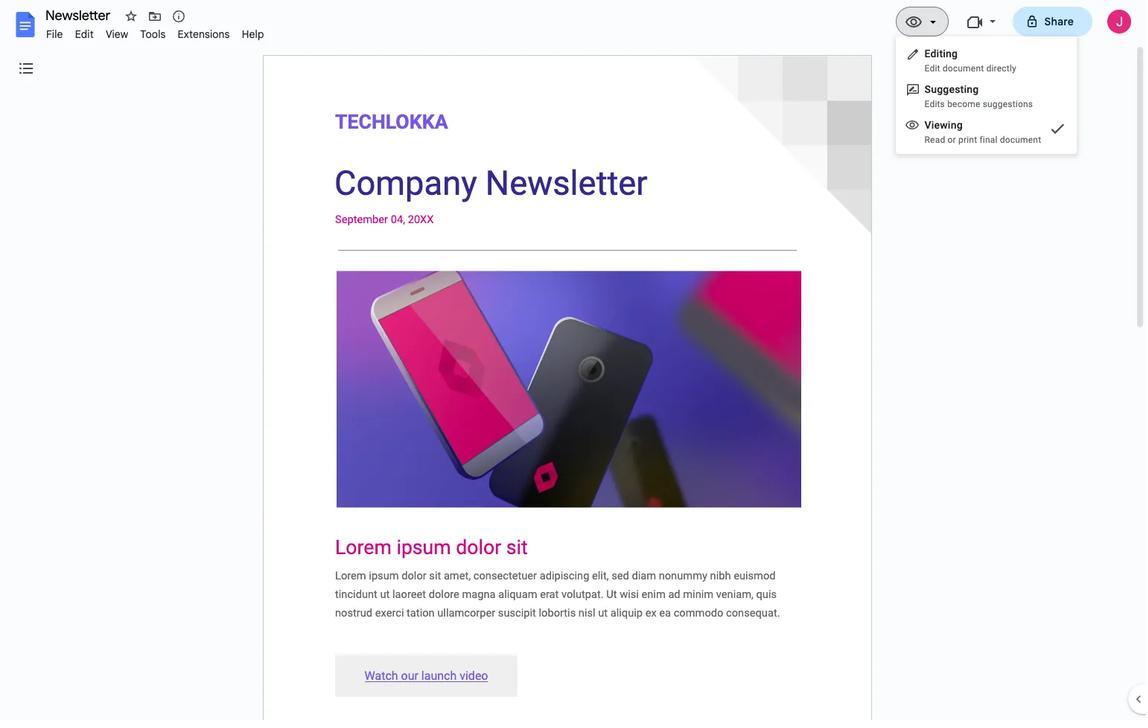 Task type: locate. For each thing, give the bounding box(es) containing it.
edit down newsletter
[[75, 28, 94, 41]]

e
[[925, 48, 931, 60]]

menu bar containing file
[[40, 19, 270, 44]]

menu containing e
[[896, 36, 1077, 154]]

menu bar
[[40, 19, 270, 44]]

iewing
[[932, 119, 963, 131]]

0 horizontal spatial edit
[[75, 28, 94, 41]]

0 vertical spatial document
[[943, 63, 984, 74]]

diting
[[931, 48, 958, 60]]

edit
[[75, 28, 94, 41], [925, 63, 940, 74]]

menu bar banner
[[0, 0, 1146, 721]]

read
[[925, 135, 945, 145]]

menu
[[896, 36, 1077, 154]]

Star checkbox
[[121, 6, 142, 27]]

document up uggesting
[[943, 63, 984, 74]]

help menu item
[[236, 25, 270, 43]]

edit down e
[[925, 63, 940, 74]]

0 vertical spatial edit
[[75, 28, 94, 41]]

directly
[[986, 63, 1017, 74]]

v
[[925, 119, 932, 131]]

uggesting
[[931, 83, 979, 95]]

1 vertical spatial edit
[[925, 63, 940, 74]]

1 horizontal spatial document
[[1000, 135, 1041, 145]]

edits
[[925, 99, 945, 109]]

edit inside edit menu item
[[75, 28, 94, 41]]

extensions menu item
[[172, 25, 236, 43]]

tools menu item
[[134, 25, 172, 43]]

0 horizontal spatial document
[[943, 63, 984, 74]]

view
[[106, 28, 128, 41]]

newsletter element
[[40, 6, 1146, 29]]

document right final
[[1000, 135, 1041, 145]]

share button
[[1013, 7, 1093, 36]]

edit menu item
[[69, 25, 100, 43]]

document
[[943, 63, 984, 74], [1000, 135, 1041, 145]]

document inside e diting edit document directly
[[943, 63, 984, 74]]

1 vertical spatial document
[[1000, 135, 1041, 145]]

1 horizontal spatial edit
[[925, 63, 940, 74]]

print
[[959, 135, 977, 145]]



Task type: vqa. For each thing, say whether or not it's contained in the screenshot.
Writings link
no



Task type: describe. For each thing, give the bounding box(es) containing it.
help
[[242, 28, 264, 41]]

share
[[1045, 15, 1074, 28]]

v iewing read or print final document
[[925, 119, 1041, 145]]

view menu item
[[100, 25, 134, 43]]

suggestions
[[983, 99, 1033, 109]]

newsletter application
[[0, 0, 1146, 721]]

newsletter
[[45, 7, 110, 24]]

edit inside e diting edit document directly
[[925, 63, 940, 74]]

document inside v iewing read or print final document
[[1000, 135, 1041, 145]]

s uggesting edits become suggestions
[[925, 83, 1033, 109]]

final
[[980, 135, 998, 145]]

file menu item
[[40, 25, 69, 43]]

viewing read or print final document v element
[[925, 118, 1067, 145]]

become
[[947, 99, 981, 109]]

tools
[[140, 28, 166, 41]]

s
[[925, 83, 931, 95]]

or
[[948, 135, 956, 145]]

menu bar inside menu bar banner
[[40, 19, 270, 44]]

extensions
[[178, 28, 230, 41]]

e diting edit document directly
[[925, 48, 1017, 74]]

menu inside the newsletter application
[[896, 36, 1077, 154]]

file
[[46, 28, 63, 41]]



